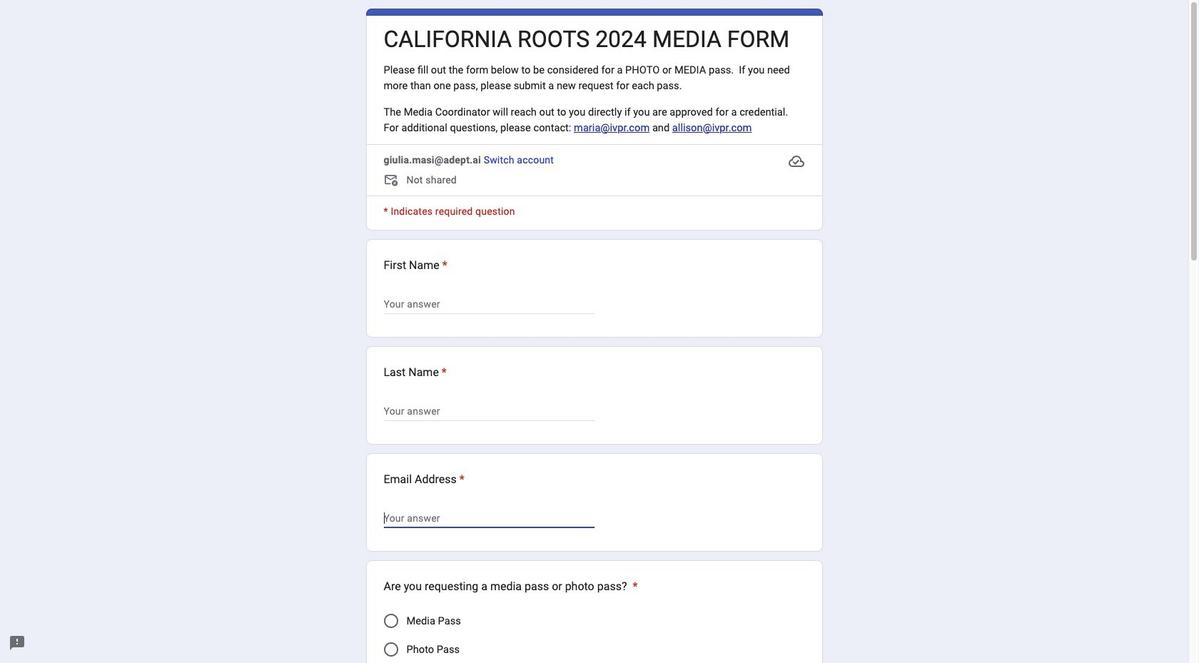 Task type: vqa. For each thing, say whether or not it's contained in the screenshot.
MENUS field
no



Task type: describe. For each thing, give the bounding box(es) containing it.
Media Pass radio
[[384, 614, 398, 628]]

4 heading from the top
[[384, 471, 465, 488]]

2 heading from the top
[[384, 257, 448, 274]]

5 heading from the top
[[384, 578, 638, 595]]

3 heading from the top
[[384, 364, 447, 381]]



Task type: locate. For each thing, give the bounding box(es) containing it.
1 heading from the top
[[384, 25, 790, 54]]

required question element
[[440, 257, 448, 274], [439, 364, 447, 381], [457, 471, 465, 488], [630, 578, 638, 595]]

required question element for 5th heading from the top of the page
[[630, 578, 638, 595]]

Photo Pass radio
[[384, 642, 398, 657]]

photo pass image
[[384, 642, 398, 657]]

your email and google account are not part of your response image
[[384, 173, 407, 190], [384, 173, 401, 190]]

required question element for fourth heading from the bottom
[[440, 257, 448, 274]]

required question element for third heading from the bottom of the page
[[439, 364, 447, 381]]

report a problem to google image
[[9, 635, 26, 652]]

media pass image
[[384, 614, 398, 628]]

list
[[366, 239, 823, 663]]

None text field
[[384, 402, 594, 420], [384, 510, 594, 527], [384, 402, 594, 420], [384, 510, 594, 527]]

heading
[[384, 25, 790, 54], [384, 257, 448, 274], [384, 364, 447, 381], [384, 471, 465, 488], [384, 578, 638, 595]]

None text field
[[384, 295, 594, 313]]

required question element for fourth heading
[[457, 471, 465, 488]]



